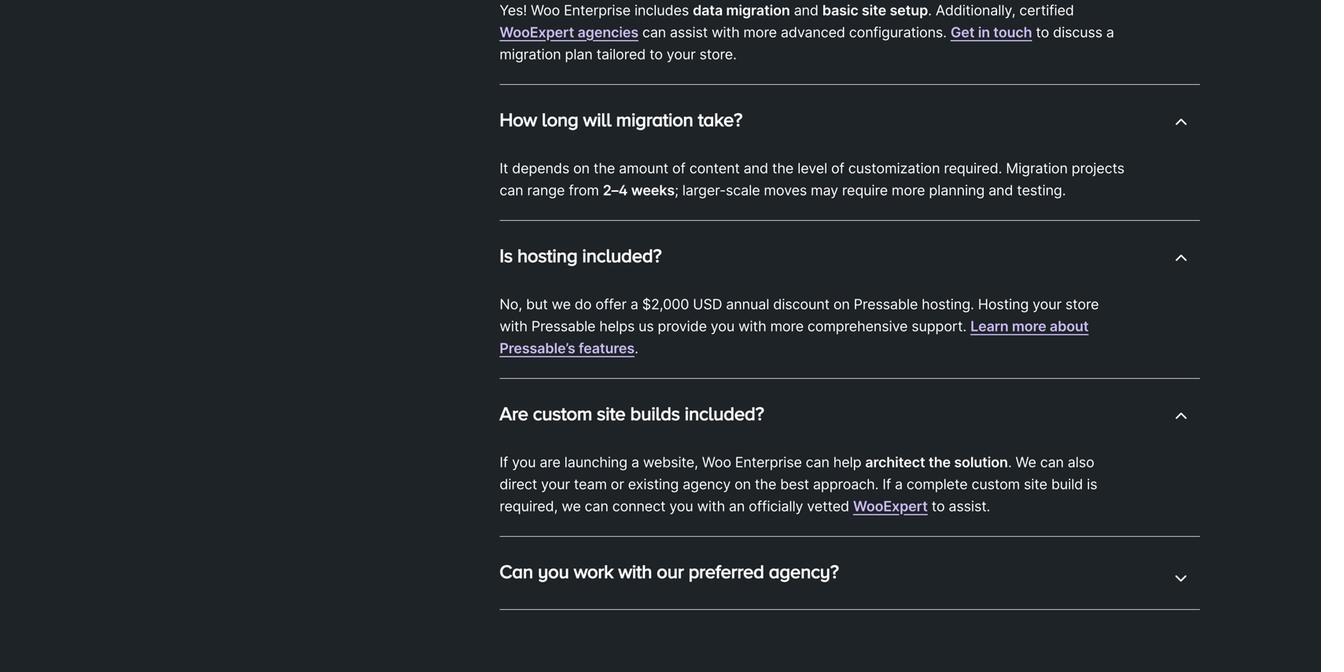 Task type: locate. For each thing, give the bounding box(es) containing it.
1 horizontal spatial if
[[883, 476, 891, 493]]

more down customization
[[892, 182, 926, 199]]

0 horizontal spatial of
[[673, 160, 686, 177]]

can
[[643, 23, 666, 41], [500, 182, 524, 199], [806, 454, 830, 471], [1041, 454, 1064, 471], [585, 498, 609, 515], [1105, 612, 1128, 629]]

pressable up the comprehensive
[[854, 296, 918, 313]]

included?
[[582, 245, 662, 266], [685, 403, 764, 424]]

you down agency
[[670, 498, 694, 515]]

2 horizontal spatial site
[[1024, 476, 1048, 493]]

we right the required,
[[562, 498, 581, 515]]

$2,000
[[642, 296, 689, 313]]

and up scale
[[744, 160, 769, 177]]

2 vertical spatial chevron up image
[[1175, 569, 1188, 584]]

agency
[[683, 476, 731, 493]]

1 vertical spatial if
[[883, 476, 891, 493]]

1 horizontal spatial of
[[832, 160, 845, 177]]

a right discuss
[[1107, 23, 1115, 41]]

1 vertical spatial wooexpert
[[853, 498, 928, 515]]

0 vertical spatial team
[[574, 476, 607, 493]]

long
[[542, 109, 579, 130]]

a inside to discuss a migration plan tailored to your store.
[[1107, 23, 1115, 41]]

yes. your woo enterprise customer success manager (csm) and technical assistance team can
[[500, 612, 1128, 629]]

work
[[574, 561, 614, 582]]

0 horizontal spatial migration
[[500, 45, 561, 63]]

on up the comprehensive
[[834, 296, 850, 313]]

and
[[794, 1, 819, 19], [744, 160, 769, 177], [989, 182, 1014, 199], [902, 612, 927, 629]]

we left do
[[552, 296, 571, 313]]

about
[[1050, 318, 1089, 335]]

more left advanced
[[744, 23, 777, 41]]

site left builds
[[597, 403, 626, 424]]

2 vertical spatial your
[[541, 476, 570, 493]]

advanced
[[781, 23, 846, 41]]

of up 2–4 weeks ; larger-scale moves may require more planning and testing.
[[832, 160, 845, 177]]

. for . we can also direct your team or existing agency on the best approach. if a complete custom site build is required, we can connect you with an officially vetted
[[1008, 454, 1012, 471]]

0 horizontal spatial pressable
[[532, 318, 596, 335]]

2 vertical spatial enterprise
[[598, 612, 664, 629]]

1 vertical spatial on
[[834, 296, 850, 313]]

a
[[1107, 23, 1115, 41], [631, 296, 639, 313], [632, 454, 639, 471], [895, 476, 903, 493]]

team down launching
[[574, 476, 607, 493]]

1 vertical spatial custom
[[972, 476, 1020, 493]]

or
[[611, 476, 624, 493]]

on inside . we can also direct your team or existing agency on the best approach. if a complete custom site build is required, we can connect you with an officially vetted
[[735, 476, 751, 493]]

a inside . we can also direct your team or existing agency on the best approach. if a complete custom site build is required, we can connect you with an officially vetted
[[895, 476, 903, 493]]

woo
[[531, 1, 560, 19], [702, 454, 732, 471], [565, 612, 594, 629]]

we
[[1016, 454, 1037, 471]]

the
[[594, 160, 615, 177], [772, 160, 794, 177], [929, 454, 951, 471], [755, 476, 777, 493]]

with down no,
[[500, 318, 528, 335]]

1 vertical spatial chevron up image
[[1175, 252, 1188, 268]]

complete
[[907, 476, 968, 493]]

0 horizontal spatial .
[[635, 340, 639, 357]]

how
[[500, 109, 537, 130]]

2–4 weeks ; larger-scale moves may require more planning and testing.
[[603, 182, 1066, 199]]

discount
[[773, 296, 830, 313]]

migration
[[726, 1, 790, 19], [500, 45, 561, 63], [616, 109, 694, 130]]

custom inside . we can also direct your team or existing agency on the best approach. if a complete custom site build is required, we can connect you with an officially vetted
[[972, 476, 1020, 493]]

customization
[[849, 160, 940, 177]]

weeks
[[631, 182, 675, 199]]

1 horizontal spatial included?
[[685, 403, 764, 424]]

team right assistance
[[1068, 612, 1101, 629]]

1 horizontal spatial custom
[[972, 476, 1020, 493]]

. down helps
[[635, 340, 639, 357]]

also
[[1068, 454, 1095, 471]]

1 horizontal spatial woo
[[565, 612, 594, 629]]

1 horizontal spatial .
[[928, 1, 932, 19]]

you down usd
[[711, 318, 735, 335]]

with left our
[[618, 561, 652, 582]]

and right (csm)
[[902, 612, 927, 629]]

2 vertical spatial site
[[1024, 476, 1048, 493]]

discuss
[[1053, 23, 1103, 41]]

2 vertical spatial migration
[[616, 109, 694, 130]]

with down agency
[[697, 498, 725, 515]]

a right offer
[[631, 296, 639, 313]]

2 chevron up image from the top
[[1175, 252, 1188, 268]]

success
[[736, 612, 791, 629]]

configurations.
[[849, 23, 947, 41]]

your down assist
[[667, 45, 696, 63]]

you
[[711, 318, 735, 335], [512, 454, 536, 471], [670, 498, 694, 515], [538, 561, 569, 582]]

we
[[552, 296, 571, 313], [562, 498, 581, 515]]

0 horizontal spatial team
[[574, 476, 607, 493]]

store
[[1066, 296, 1099, 313]]

2 vertical spatial to
[[932, 498, 945, 515]]

2 horizontal spatial migration
[[726, 1, 790, 19]]

range
[[527, 182, 565, 199]]

0 vertical spatial your
[[667, 45, 696, 63]]

an
[[729, 498, 745, 515]]

site inside . we can also direct your team or existing agency on the best approach. if a complete custom site build is required, we can connect you with an officially vetted
[[1024, 476, 1048, 493]]

migration down "wooexpert agencies" link
[[500, 45, 561, 63]]

enterprise up best
[[735, 454, 802, 471]]

2 horizontal spatial woo
[[702, 454, 732, 471]]

0 vertical spatial chevron up image
[[1175, 116, 1188, 132]]

of up ";"
[[673, 160, 686, 177]]

assist
[[670, 23, 708, 41]]

0 vertical spatial if
[[500, 454, 508, 471]]

0 horizontal spatial to
[[650, 45, 663, 63]]

2 horizontal spatial on
[[834, 296, 850, 313]]

0 horizontal spatial your
[[541, 476, 570, 493]]

1 of from the left
[[673, 160, 686, 177]]

and up advanced
[[794, 1, 819, 19]]

will
[[583, 109, 612, 130]]

1 chevron up image from the top
[[1175, 116, 1188, 132]]

0 vertical spatial enterprise
[[564, 1, 631, 19]]

1 horizontal spatial pressable
[[854, 296, 918, 313]]

0 horizontal spatial included?
[[582, 245, 662, 266]]

store.
[[700, 45, 737, 63]]

projects
[[1072, 160, 1125, 177]]

1 vertical spatial your
[[1033, 296, 1062, 313]]

1 horizontal spatial on
[[735, 476, 751, 493]]

pressable's
[[500, 340, 576, 357]]

on up an
[[735, 476, 751, 493]]

1 vertical spatial we
[[562, 498, 581, 515]]

0 horizontal spatial site
[[597, 403, 626, 424]]

.
[[928, 1, 932, 19], [635, 340, 639, 357], [1008, 454, 1012, 471]]

1 vertical spatial woo
[[702, 454, 732, 471]]

can inside yes! woo enterprise includes data migration and basic site setup . additionally, certified wooexpert agencies can assist with more advanced configurations. get in touch
[[643, 23, 666, 41]]

migration up amount
[[616, 109, 694, 130]]

a inside 'no, but we do offer a $2,000 usd annual discount on pressable hosting. hosting your store with pressable helps us provide you with more comprehensive support.'
[[631, 296, 639, 313]]

0 horizontal spatial on
[[573, 160, 590, 177]]

more down discount
[[771, 318, 804, 335]]

0 horizontal spatial woo
[[531, 1, 560, 19]]

to down complete
[[932, 498, 945, 515]]

with inside . we can also direct your team or existing agency on the best approach. if a complete custom site build is required, we can connect you with an officially vetted
[[697, 498, 725, 515]]

1 horizontal spatial site
[[862, 1, 887, 19]]

wooexpert to assist.
[[853, 498, 991, 515]]

on inside 'no, but we do offer a $2,000 usd annual discount on pressable hosting. hosting your store with pressable helps us provide you with more comprehensive support.'
[[834, 296, 850, 313]]

on
[[573, 160, 590, 177], [834, 296, 850, 313], [735, 476, 751, 493]]

wooexpert down yes!
[[500, 23, 574, 41]]

more down hosting
[[1012, 318, 1047, 335]]

2 vertical spatial .
[[1008, 454, 1012, 471]]

if up direct
[[500, 454, 508, 471]]

woo right your
[[565, 612, 594, 629]]

you inside 'no, but we do offer a $2,000 usd annual discount on pressable hosting. hosting your store with pressable helps us provide you with more comprehensive support.'
[[711, 318, 735, 335]]

your up about
[[1033, 296, 1062, 313]]

the up moves
[[772, 160, 794, 177]]

us
[[639, 318, 654, 335]]

if inside . we can also direct your team or existing agency on the best approach. if a complete custom site build is required, we can connect you with an officially vetted
[[883, 476, 891, 493]]

enterprise
[[564, 1, 631, 19], [735, 454, 802, 471], [598, 612, 664, 629]]

hosting
[[978, 296, 1029, 313]]

a down architect
[[895, 476, 903, 493]]

woo up agency
[[702, 454, 732, 471]]

yes!
[[500, 1, 527, 19]]

we inside 'no, but we do offer a $2,000 usd annual discount on pressable hosting. hosting your store with pressable helps us provide you with more comprehensive support.'
[[552, 296, 571, 313]]

you right can
[[538, 561, 569, 582]]

the inside . we can also direct your team or existing agency on the best approach. if a complete custom site build is required, we can connect you with an officially vetted
[[755, 476, 777, 493]]

0 vertical spatial on
[[573, 160, 590, 177]]

wooexpert agencies link
[[500, 23, 639, 41]]

custom down the solution
[[972, 476, 1020, 493]]

site down we
[[1024, 476, 1048, 493]]

0 vertical spatial wooexpert
[[500, 23, 574, 41]]

0 vertical spatial .
[[928, 1, 932, 19]]

enterprise up agencies on the left
[[564, 1, 631, 19]]

and inside yes! woo enterprise includes data migration and basic site setup . additionally, certified wooexpert agencies can assist with more advanced configurations. get in touch
[[794, 1, 819, 19]]

plan
[[565, 45, 593, 63]]

2 horizontal spatial your
[[1033, 296, 1062, 313]]

2 horizontal spatial to
[[1036, 23, 1050, 41]]

get in touch link
[[951, 23, 1033, 41]]

migration inside to discuss a migration plan tailored to your store.
[[500, 45, 561, 63]]

to down certified
[[1036, 23, 1050, 41]]

to
[[1036, 23, 1050, 41], [650, 45, 663, 63], [932, 498, 945, 515]]

migration
[[1006, 160, 1068, 177]]

on up from in the top of the page
[[573, 160, 590, 177]]

touch
[[994, 23, 1033, 41]]

if you are launching a website, woo enterprise can help architect the solution
[[500, 454, 1008, 471]]

your
[[667, 45, 696, 63], [1033, 296, 1062, 313], [541, 476, 570, 493]]

woo inside yes! woo enterprise includes data migration and basic site setup . additionally, certified wooexpert agencies can assist with more advanced configurations. get in touch
[[531, 1, 560, 19]]

required,
[[500, 498, 558, 515]]

the up complete
[[929, 454, 951, 471]]

1 vertical spatial site
[[597, 403, 626, 424]]

included? up if you are launching a website, woo enterprise can help architect the solution
[[685, 403, 764, 424]]

0 vertical spatial we
[[552, 296, 571, 313]]

0 vertical spatial to
[[1036, 23, 1050, 41]]

custom right are
[[533, 403, 592, 424]]

more inside yes! woo enterprise includes data migration and basic site setup . additionally, certified wooexpert agencies can assist with more advanced configurations. get in touch
[[744, 23, 777, 41]]

chevron up image
[[1175, 116, 1188, 132], [1175, 252, 1188, 268], [1175, 569, 1188, 584]]

0 vertical spatial site
[[862, 1, 887, 19]]

. left we
[[1008, 454, 1012, 471]]

with up store.
[[712, 23, 740, 41]]

wooexpert down architect
[[853, 498, 928, 515]]

testing.
[[1017, 182, 1066, 199]]

. inside . we can also direct your team or existing agency on the best approach. if a complete custom site build is required, we can connect you with an officially vetted
[[1008, 454, 1012, 471]]

0 vertical spatial woo
[[531, 1, 560, 19]]

0 vertical spatial custom
[[533, 403, 592, 424]]

included? up offer
[[582, 245, 662, 266]]

if up wooexpert link
[[883, 476, 891, 493]]

more
[[744, 23, 777, 41], [892, 182, 926, 199], [771, 318, 804, 335], [1012, 318, 1047, 335]]

1 horizontal spatial your
[[667, 45, 696, 63]]

custom
[[533, 403, 592, 424], [972, 476, 1020, 493]]

0 horizontal spatial wooexpert
[[500, 23, 574, 41]]

provide
[[658, 318, 707, 335]]

1 vertical spatial team
[[1068, 612, 1101, 629]]

1 vertical spatial migration
[[500, 45, 561, 63]]

1 horizontal spatial to
[[932, 498, 945, 515]]

0 vertical spatial migration
[[726, 1, 790, 19]]

1 horizontal spatial wooexpert
[[853, 498, 928, 515]]

site up configurations.
[[862, 1, 887, 19]]

it
[[500, 160, 508, 177]]

can inside it depends on the amount of content and the level of customization required. migration projects can range from
[[500, 182, 524, 199]]

connect
[[613, 498, 666, 515]]

how long will migration take?
[[500, 109, 743, 130]]

with
[[712, 23, 740, 41], [500, 318, 528, 335], [739, 318, 767, 335], [697, 498, 725, 515], [618, 561, 652, 582]]

0 horizontal spatial custom
[[533, 403, 592, 424]]

2 vertical spatial on
[[735, 476, 751, 493]]

more inside learn more about pressable's features
[[1012, 318, 1047, 335]]

from
[[569, 182, 599, 199]]

0 horizontal spatial if
[[500, 454, 508, 471]]

migration right data
[[726, 1, 790, 19]]

the up officially
[[755, 476, 777, 493]]

woo right yes!
[[531, 1, 560, 19]]

0 vertical spatial included?
[[582, 245, 662, 266]]

enterprise down work
[[598, 612, 664, 629]]

are
[[540, 454, 561, 471]]

manager
[[795, 612, 853, 629]]

to right tailored
[[650, 45, 663, 63]]

2 horizontal spatial .
[[1008, 454, 1012, 471]]

your down are
[[541, 476, 570, 493]]

. up configurations.
[[928, 1, 932, 19]]

1 horizontal spatial migration
[[616, 109, 694, 130]]

1 vertical spatial .
[[635, 340, 639, 357]]

on inside it depends on the amount of content and the level of customization required. migration projects can range from
[[573, 160, 590, 177]]

. inside yes! woo enterprise includes data migration and basic site setup . additionally, certified wooexpert agencies can assist with more advanced configurations. get in touch
[[928, 1, 932, 19]]

tailored
[[597, 45, 646, 63]]

and inside it depends on the amount of content and the level of customization required. migration projects can range from
[[744, 160, 769, 177]]

migration for plan
[[500, 45, 561, 63]]

pressable down do
[[532, 318, 596, 335]]

website,
[[643, 454, 698, 471]]

assist.
[[949, 498, 991, 515]]

amount
[[619, 160, 669, 177]]

3 chevron up image from the top
[[1175, 569, 1188, 584]]



Task type: describe. For each thing, give the bounding box(es) containing it.
depends
[[512, 160, 570, 177]]

solution
[[955, 454, 1008, 471]]

assistance
[[994, 612, 1064, 629]]

with inside yes! woo enterprise includes data migration and basic site setup . additionally, certified wooexpert agencies can assist with more advanced configurations. get in touch
[[712, 23, 740, 41]]

chevron up image for take?
[[1175, 116, 1188, 132]]

existing
[[628, 476, 679, 493]]

1 vertical spatial included?
[[685, 403, 764, 424]]

learn more about pressable's features link
[[500, 318, 1089, 357]]

1 vertical spatial to
[[650, 45, 663, 63]]

0 vertical spatial pressable
[[854, 296, 918, 313]]

can
[[500, 561, 533, 582]]

your inside to discuss a migration plan tailored to your store.
[[667, 45, 696, 63]]

launching
[[565, 454, 628, 471]]

hosting.
[[922, 296, 975, 313]]

larger-
[[683, 182, 726, 199]]

the up 2–4
[[594, 160, 615, 177]]

wooexpert link
[[853, 498, 928, 515]]

technical
[[931, 612, 990, 629]]

to discuss a migration plan tailored to your store.
[[500, 23, 1115, 63]]

additionally,
[[936, 1, 1016, 19]]

best
[[781, 476, 810, 493]]

you up direct
[[512, 454, 536, 471]]

1 vertical spatial pressable
[[532, 318, 596, 335]]

require
[[842, 182, 888, 199]]

our
[[657, 561, 684, 582]]

scale
[[726, 182, 760, 199]]

migration inside yes! woo enterprise includes data migration and basic site setup . additionally, certified wooexpert agencies can assist with more advanced configurations. get in touch
[[726, 1, 790, 19]]

we inside . we can also direct your team or existing agency on the best approach. if a complete custom site build is required, we can connect you with an officially vetted
[[562, 498, 581, 515]]

(csm)
[[857, 612, 899, 629]]

2 of from the left
[[832, 160, 845, 177]]

offer
[[596, 296, 627, 313]]

1 vertical spatial enterprise
[[735, 454, 802, 471]]

are custom site builds included?
[[500, 403, 764, 424]]

get
[[951, 23, 975, 41]]

site inside yes! woo enterprise includes data migration and basic site setup . additionally, certified wooexpert agencies can assist with more advanced configurations. get in touch
[[862, 1, 887, 19]]

2 vertical spatial woo
[[565, 612, 594, 629]]

do
[[575, 296, 592, 313]]

are
[[500, 403, 528, 424]]

preferred
[[689, 561, 765, 582]]

vetted
[[807, 498, 850, 515]]

2–4
[[603, 182, 628, 199]]

approach.
[[813, 476, 879, 493]]

support.
[[912, 318, 967, 335]]

1 horizontal spatial team
[[1068, 612, 1101, 629]]

take?
[[698, 109, 743, 130]]

. we can also direct your team or existing agency on the best approach. if a complete custom site build is required, we can connect you with an officially vetted
[[500, 454, 1098, 515]]

but
[[526, 296, 548, 313]]

hosting
[[518, 245, 578, 266]]

is hosting included?
[[500, 245, 662, 266]]

team inside . we can also direct your team or existing agency on the best approach. if a complete custom site build is required, we can connect you with an officially vetted
[[574, 476, 607, 493]]

help
[[834, 454, 862, 471]]

in
[[978, 23, 990, 41]]

no,
[[500, 296, 522, 313]]

architect
[[866, 454, 926, 471]]

enterprise inside yes! woo enterprise includes data migration and basic site setup . additionally, certified wooexpert agencies can assist with more advanced configurations. get in touch
[[564, 1, 631, 19]]

may
[[811, 182, 839, 199]]

. for .
[[635, 340, 639, 357]]

required.
[[944, 160, 1003, 177]]

your
[[531, 612, 561, 629]]

and down required.
[[989, 182, 1014, 199]]

agencies
[[578, 23, 639, 41]]

build
[[1052, 476, 1084, 493]]

on for with
[[834, 296, 850, 313]]

is
[[1087, 476, 1098, 493]]

agency?
[[769, 561, 839, 582]]

learn more about pressable's features
[[500, 318, 1089, 357]]

with down annual
[[739, 318, 767, 335]]

content
[[690, 160, 740, 177]]

can you work with our preferred agency?
[[500, 561, 839, 582]]

on for complete
[[735, 476, 751, 493]]

includes
[[635, 1, 689, 19]]

learn
[[971, 318, 1009, 335]]

more inside 'no, but we do offer a $2,000 usd annual discount on pressable hosting. hosting your store with pressable helps us provide you with more comprehensive support.'
[[771, 318, 804, 335]]

migration for take?
[[616, 109, 694, 130]]

wooexpert inside yes! woo enterprise includes data migration and basic site setup . additionally, certified wooexpert agencies can assist with more advanced configurations. get in touch
[[500, 23, 574, 41]]

yes.
[[500, 612, 527, 629]]

your inside . we can also direct your team or existing agency on the best approach. if a complete custom site build is required, we can connect you with an officially vetted
[[541, 476, 570, 493]]

a up the existing at the bottom of the page
[[632, 454, 639, 471]]

your inside 'no, but we do offer a $2,000 usd annual discount on pressable hosting. hosting your store with pressable helps us provide you with more comprehensive support.'
[[1033, 296, 1062, 313]]

yes! woo enterprise includes data migration and basic site setup . additionally, certified wooexpert agencies can assist with more advanced configurations. get in touch
[[500, 1, 1075, 41]]

planning
[[929, 182, 985, 199]]

you inside . we can also direct your team or existing agency on the best approach. if a complete custom site build is required, we can connect you with an officially vetted
[[670, 498, 694, 515]]

builds
[[631, 403, 680, 424]]

data
[[693, 1, 723, 19]]

chevron up image for our
[[1175, 569, 1188, 584]]

no, but we do offer a $2,000 usd annual discount on pressable hosting. hosting your store with pressable helps us provide you with more comprehensive support.
[[500, 296, 1099, 335]]

certified
[[1020, 1, 1075, 19]]

annual
[[726, 296, 770, 313]]

chevron up image
[[1175, 411, 1188, 426]]

it depends on the amount of content and the level of customization required. migration projects can range from
[[500, 160, 1125, 199]]

helps
[[600, 318, 635, 335]]

moves
[[764, 182, 807, 199]]

level
[[798, 160, 828, 177]]

comprehensive
[[808, 318, 908, 335]]

usd
[[693, 296, 722, 313]]



Task type: vqa. For each thing, say whether or not it's contained in the screenshot.
OPEN ACCOUNT MENU image
no



